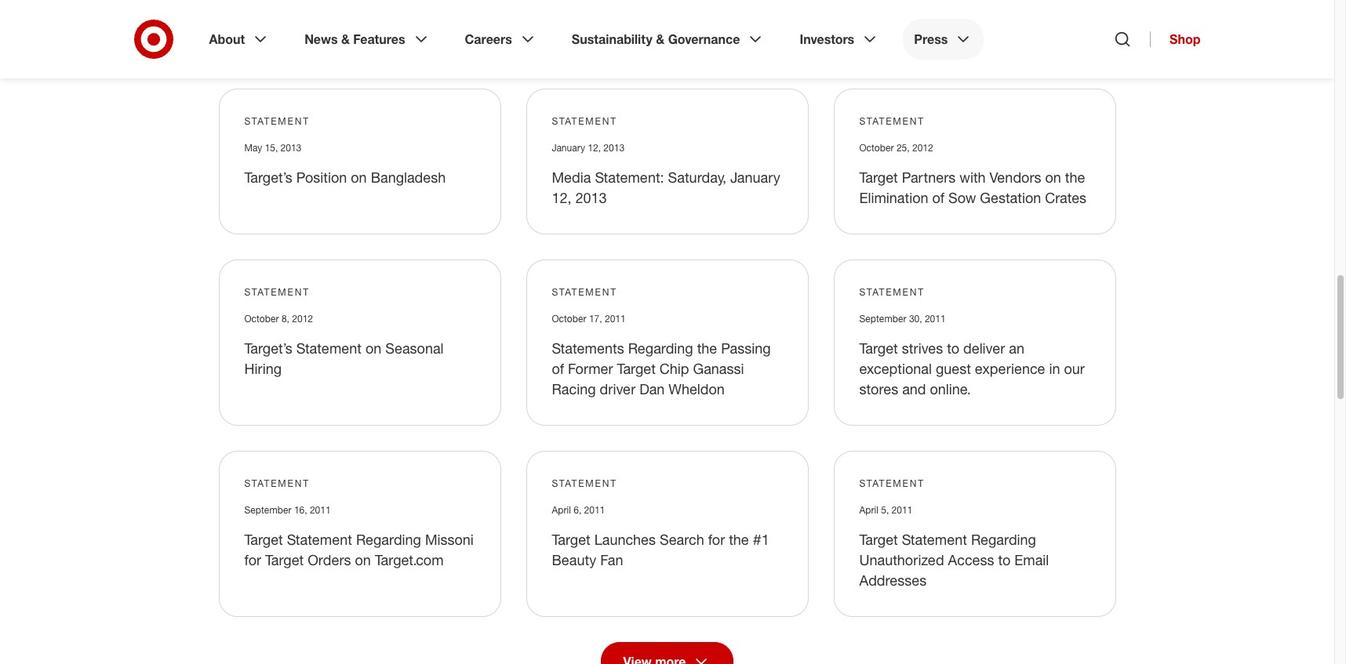 Task type: describe. For each thing, give the bounding box(es) containing it.
2013 for statement:
[[604, 142, 625, 154]]

target left "orders"
[[265, 551, 304, 568]]

target statement regarding missoni for target orders on target.com link
[[244, 531, 474, 568]]

16,
[[294, 504, 307, 516]]

news & features link
[[294, 19, 441, 60]]

2011 for addresses
[[892, 504, 913, 516]]

target's for target's position on bangladesh
[[244, 168, 292, 186]]

october for target's
[[244, 313, 279, 325]]

experience
[[975, 360, 1045, 377]]

statement for target statement regarding missoni for target orders on target.com
[[244, 477, 310, 489]]

september 30, 2011
[[859, 313, 946, 325]]

and
[[902, 380, 926, 397]]

2013 inside media statement: saturday, january 12, 2013
[[575, 189, 607, 206]]

in
[[1049, 360, 1060, 377]]

statement for target strives to deliver an exceptional guest experience in our stores and online.
[[859, 286, 925, 298]]

statement inside target statement regarding missoni for target orders on target.com
[[287, 531, 352, 548]]

for inside target statement regarding missoni for target orders on target.com
[[244, 551, 261, 568]]

2013 for position
[[281, 142, 301, 154]]

2011 for experience
[[925, 313, 946, 325]]

stores
[[859, 380, 898, 397]]

& for sustainability
[[656, 31, 665, 47]]

september 16, 2011
[[244, 504, 331, 516]]

launches
[[594, 531, 656, 548]]

about link
[[198, 19, 281, 60]]

15,
[[265, 142, 278, 154]]

statement for target's statement on seasonal hiring
[[244, 286, 310, 298]]

passing
[[721, 339, 771, 357]]

about
[[209, 31, 245, 47]]

statements
[[552, 339, 624, 357]]

shop
[[1170, 31, 1201, 47]]

hiring
[[244, 360, 282, 377]]

target's statement on seasonal hiring
[[244, 339, 444, 377]]

wheldon
[[669, 380, 725, 397]]

unauthorized
[[859, 551, 944, 568]]

on inside target statement regarding missoni for target orders on target.com
[[355, 551, 371, 568]]

april for target statement regarding unauthorized access to email addresses
[[859, 504, 879, 516]]

statement for media statement: saturday, january 12, 2013
[[552, 115, 617, 127]]

investors link
[[789, 19, 891, 60]]

october 17, 2011
[[552, 313, 626, 325]]

media statement: saturday, january 12, 2013
[[552, 168, 780, 206]]

media statement: saturday, january 12, 2013 link
[[552, 168, 780, 206]]

target partners with vendors on the elimination of sow gestation crates link
[[859, 168, 1087, 206]]

investors
[[800, 31, 854, 47]]

target for target partners with vendors on the elimination of sow gestation crates
[[859, 168, 898, 186]]

2012 for statement
[[292, 313, 313, 325]]

target launches search for the #1 beauty fan
[[552, 531, 769, 568]]

target for target statement regarding unauthorized access to email addresses
[[859, 531, 898, 548]]

for inside target launches search for the #1 beauty fan
[[708, 531, 725, 548]]

elimination
[[859, 189, 928, 206]]

statement for target's position on bangladesh
[[244, 115, 310, 127]]

saturday,
[[668, 168, 726, 186]]

partners
[[902, 168, 956, 186]]

target partners with vendors on the elimination of sow gestation crates
[[859, 168, 1087, 206]]

target for target launches search for the #1 beauty fan
[[552, 531, 591, 548]]

governance
[[668, 31, 740, 47]]

beauty
[[552, 551, 596, 568]]

vendors
[[990, 168, 1041, 186]]

january 12, 2013
[[552, 142, 625, 154]]

features
[[353, 31, 405, 47]]

5,
[[881, 504, 889, 516]]

on inside 'target partners with vendors on the elimination of sow gestation crates'
[[1045, 168, 1061, 186]]

sustainability & governance
[[572, 31, 740, 47]]

september for strives
[[859, 313, 907, 325]]

target statement regarding unauthorized access to email addresses link
[[859, 531, 1049, 589]]

25,
[[897, 142, 910, 154]]

october for target
[[859, 142, 894, 154]]

gestation
[[980, 189, 1041, 206]]

news
[[304, 31, 338, 47]]

deliver
[[963, 339, 1005, 357]]

statement inside target's statement on seasonal hiring
[[296, 339, 362, 357]]

0 horizontal spatial january
[[552, 142, 585, 154]]

target strives to deliver an exceptional guest experience in our stores and online.
[[859, 339, 1085, 397]]

statement:
[[595, 168, 664, 186]]

2011 for on
[[310, 504, 331, 516]]

17,
[[589, 313, 602, 325]]

regarding for target statement regarding unauthorized access to email addresses
[[971, 531, 1036, 548]]

online.
[[930, 380, 971, 397]]

on right position
[[351, 168, 367, 186]]

press
[[914, 31, 948, 47]]

bangladesh
[[371, 168, 446, 186]]

target for target statement regarding missoni for target orders on target.com
[[244, 531, 283, 548]]

30,
[[909, 313, 922, 325]]

target's position on bangladesh link
[[244, 168, 446, 186]]

0 vertical spatial 12,
[[588, 142, 601, 154]]

orders
[[308, 551, 351, 568]]

fan
[[600, 551, 623, 568]]

ganassi
[[693, 360, 744, 377]]

statement for target statement regarding unauthorized access to email addresses
[[859, 477, 925, 489]]

an
[[1009, 339, 1025, 357]]

seasonal
[[385, 339, 444, 357]]

april 5, 2011
[[859, 504, 913, 516]]

former
[[568, 360, 613, 377]]



Task type: locate. For each thing, give the bounding box(es) containing it.
1 vertical spatial to
[[998, 551, 1011, 568]]

2 horizontal spatial october
[[859, 142, 894, 154]]

1 horizontal spatial april
[[859, 504, 879, 516]]

shop link
[[1150, 31, 1201, 47]]

target's position on bangladesh
[[244, 168, 446, 186]]

statement down october 8, 2012 at the left top of page
[[296, 339, 362, 357]]

& right news
[[341, 31, 350, 47]]

january inside media statement: saturday, january 12, 2013
[[730, 168, 780, 186]]

12, up media
[[588, 142, 601, 154]]

2013 down media
[[575, 189, 607, 206]]

0 horizontal spatial to
[[947, 339, 960, 357]]

regarding inside target statement regarding missoni for target orders on target.com
[[356, 531, 421, 548]]

to left email
[[998, 551, 1011, 568]]

search
[[660, 531, 704, 548]]

exceptional
[[859, 360, 932, 377]]

8,
[[282, 313, 289, 325]]

statement inside "target statement regarding unauthorized access to email addresses"
[[902, 531, 967, 548]]

target statement regarding unauthorized access to email addresses
[[859, 531, 1049, 589]]

regarding up email
[[971, 531, 1036, 548]]

2 april from the left
[[859, 504, 879, 516]]

statement up april 5, 2011
[[859, 477, 925, 489]]

target's inside target's statement on seasonal hiring
[[244, 339, 292, 357]]

0 horizontal spatial regarding
[[356, 531, 421, 548]]

the left #1
[[729, 531, 749, 548]]

1 vertical spatial for
[[244, 551, 261, 568]]

driver
[[600, 380, 636, 397]]

statement for target launches search for the #1 beauty fan
[[552, 477, 617, 489]]

statement for target partners with vendors on the elimination of sow gestation crates
[[859, 115, 925, 127]]

target's
[[244, 168, 292, 186], [244, 339, 292, 357]]

statement up september 30, 2011
[[859, 286, 925, 298]]

target for target strives to deliver an exceptional guest experience in our stores and online.
[[859, 339, 898, 357]]

target up 'elimination' in the right top of the page
[[859, 168, 898, 186]]

target's statement on seasonal hiring link
[[244, 339, 444, 377]]

sustainability & governance link
[[561, 19, 776, 60]]

january
[[552, 142, 585, 154], [730, 168, 780, 186]]

statements regarding the passing of former target chip ganassi racing driver dan wheldon
[[552, 339, 771, 397]]

0 horizontal spatial of
[[552, 360, 564, 377]]

target inside target strives to deliver an exceptional guest experience in our stores and online.
[[859, 339, 898, 357]]

2 target's from the top
[[244, 339, 292, 357]]

1 target's from the top
[[244, 168, 292, 186]]

0 horizontal spatial september
[[244, 504, 292, 516]]

target inside target launches search for the #1 beauty fan
[[552, 531, 591, 548]]

2011 right 5,
[[892, 504, 913, 516]]

statement up october 17, 2011
[[552, 286, 617, 298]]

racing
[[552, 380, 596, 397]]

2012 for partners
[[912, 142, 933, 154]]

target's down '15,' on the top
[[244, 168, 292, 186]]

statement up april 6, 2011
[[552, 477, 617, 489]]

press link
[[903, 19, 984, 60]]

2011 for chip
[[605, 313, 626, 325]]

1 horizontal spatial to
[[998, 551, 1011, 568]]

on left seasonal
[[366, 339, 382, 357]]

statement up unauthorized
[[902, 531, 967, 548]]

october 25, 2012
[[859, 142, 933, 154]]

target
[[859, 168, 898, 186], [859, 339, 898, 357], [617, 360, 656, 377], [244, 531, 283, 548], [552, 531, 591, 548], [859, 531, 898, 548], [265, 551, 304, 568]]

regarding
[[628, 339, 693, 357], [356, 531, 421, 548], [971, 531, 1036, 548]]

to up guest
[[947, 339, 960, 357]]

september for statement
[[244, 504, 292, 516]]

regarding up target.com
[[356, 531, 421, 548]]

on right "orders"
[[355, 551, 371, 568]]

0 horizontal spatial for
[[244, 551, 261, 568]]

september left 30,
[[859, 313, 907, 325]]

target up beauty
[[552, 531, 591, 548]]

1 horizontal spatial january
[[730, 168, 780, 186]]

the inside 'target partners with vendors on the elimination of sow gestation crates'
[[1065, 168, 1085, 186]]

2013 up statement:
[[604, 142, 625, 154]]

september left 16,
[[244, 504, 292, 516]]

of up racing
[[552, 360, 564, 377]]

careers link
[[454, 19, 548, 60]]

target up dan
[[617, 360, 656, 377]]

target statement regarding missoni for target orders on target.com
[[244, 531, 474, 568]]

target down 5,
[[859, 531, 898, 548]]

to inside "target statement regarding unauthorized access to email addresses"
[[998, 551, 1011, 568]]

addresses
[[859, 572, 927, 589]]

on up crates
[[1045, 168, 1061, 186]]

target inside 'statements regarding the passing of former target chip ganassi racing driver dan wheldon'
[[617, 360, 656, 377]]

january up media
[[552, 142, 585, 154]]

0 horizontal spatial 2012
[[292, 313, 313, 325]]

may
[[244, 142, 262, 154]]

the
[[1065, 168, 1085, 186], [697, 339, 717, 357], [729, 531, 749, 548]]

crates
[[1045, 189, 1087, 206]]

target up exceptional
[[859, 339, 898, 357]]

0 vertical spatial of
[[932, 189, 945, 206]]

on
[[351, 168, 367, 186], [1045, 168, 1061, 186], [366, 339, 382, 357], [355, 551, 371, 568]]

1 horizontal spatial the
[[729, 531, 749, 548]]

october 8, 2012
[[244, 313, 313, 325]]

target launches search for the #1 beauty fan link
[[552, 531, 769, 568]]

2 & from the left
[[656, 31, 665, 47]]

0 vertical spatial the
[[1065, 168, 1085, 186]]

2012 right the 8,
[[292, 313, 313, 325]]

statement
[[244, 115, 310, 127], [552, 115, 617, 127], [859, 115, 925, 127], [244, 286, 310, 298], [552, 286, 617, 298], [859, 286, 925, 298], [296, 339, 362, 357], [244, 477, 310, 489], [552, 477, 617, 489], [859, 477, 925, 489], [287, 531, 352, 548], [902, 531, 967, 548]]

september
[[859, 313, 907, 325], [244, 504, 292, 516]]

1 horizontal spatial regarding
[[628, 339, 693, 357]]

the up crates
[[1065, 168, 1085, 186]]

sustainability
[[572, 31, 653, 47]]

2011 right 17,
[[605, 313, 626, 325]]

statements regarding the passing of former target chip ganassi racing driver dan wheldon link
[[552, 339, 771, 397]]

0 vertical spatial to
[[947, 339, 960, 357]]

target.com
[[375, 551, 444, 568]]

2 horizontal spatial the
[[1065, 168, 1085, 186]]

news & features
[[304, 31, 405, 47]]

october
[[859, 142, 894, 154], [244, 313, 279, 325], [552, 313, 587, 325]]

of inside 'statements regarding the passing of former target chip ganassi racing driver dan wheldon'
[[552, 360, 564, 377]]

email
[[1015, 551, 1049, 568]]

of
[[932, 189, 945, 206], [552, 360, 564, 377]]

april
[[552, 504, 571, 516], [859, 504, 879, 516]]

1 horizontal spatial &
[[656, 31, 665, 47]]

0 vertical spatial 2012
[[912, 142, 933, 154]]

target's up hiring
[[244, 339, 292, 357]]

our
[[1064, 360, 1085, 377]]

october left the 8,
[[244, 313, 279, 325]]

1 vertical spatial january
[[730, 168, 780, 186]]

1 horizontal spatial september
[[859, 313, 907, 325]]

media
[[552, 168, 591, 186]]

target down september 16, 2011
[[244, 531, 283, 548]]

12, inside media statement: saturday, january 12, 2013
[[552, 189, 572, 206]]

1 vertical spatial 2012
[[292, 313, 313, 325]]

1 horizontal spatial 2012
[[912, 142, 933, 154]]

#1
[[753, 531, 769, 548]]

1 horizontal spatial 12,
[[588, 142, 601, 154]]

target inside "target statement regarding unauthorized access to email addresses"
[[859, 531, 898, 548]]

regarding up chip on the bottom of page
[[628, 339, 693, 357]]

1 april from the left
[[552, 504, 571, 516]]

0 horizontal spatial april
[[552, 504, 571, 516]]

1 horizontal spatial for
[[708, 531, 725, 548]]

the up ganassi
[[697, 339, 717, 357]]

1 & from the left
[[341, 31, 350, 47]]

12,
[[588, 142, 601, 154], [552, 189, 572, 206]]

1 vertical spatial target's
[[244, 339, 292, 357]]

& left governance
[[656, 31, 665, 47]]

the inside target launches search for the #1 beauty fan
[[729, 531, 749, 548]]

1 vertical spatial the
[[697, 339, 717, 357]]

october left 25,
[[859, 142, 894, 154]]

2 horizontal spatial regarding
[[971, 531, 1036, 548]]

2 vertical spatial the
[[729, 531, 749, 548]]

statement up january 12, 2013
[[552, 115, 617, 127]]

target strives to deliver an exceptional guest experience in our stores and online. link
[[859, 339, 1085, 397]]

0 vertical spatial for
[[708, 531, 725, 548]]

statement for statements regarding the passing of former target chip ganassi racing driver dan wheldon
[[552, 286, 617, 298]]

chip
[[660, 360, 689, 377]]

target inside 'target partners with vendors on the elimination of sow gestation crates'
[[859, 168, 898, 186]]

0 horizontal spatial 12,
[[552, 189, 572, 206]]

2011 right 16,
[[310, 504, 331, 516]]

regarding inside 'statements regarding the passing of former target chip ganassi racing driver dan wheldon'
[[628, 339, 693, 357]]

of inside 'target partners with vendors on the elimination of sow gestation crates'
[[932, 189, 945, 206]]

0 horizontal spatial october
[[244, 313, 279, 325]]

on inside target's statement on seasonal hiring
[[366, 339, 382, 357]]

1 vertical spatial 12,
[[552, 189, 572, 206]]

april for target launches search for the #1 beauty fan
[[552, 504, 571, 516]]

october left 17,
[[552, 313, 587, 325]]

april 6, 2011
[[552, 504, 605, 516]]

2011 right 30,
[[925, 313, 946, 325]]

12, down media
[[552, 189, 572, 206]]

dan
[[639, 380, 665, 397]]

statement up september 16, 2011
[[244, 477, 310, 489]]

for
[[708, 531, 725, 548], [244, 551, 261, 568]]

statement up "orders"
[[287, 531, 352, 548]]

the inside 'statements regarding the passing of former target chip ganassi racing driver dan wheldon'
[[697, 339, 717, 357]]

2013
[[281, 142, 301, 154], [604, 142, 625, 154], [575, 189, 607, 206]]

0 horizontal spatial &
[[341, 31, 350, 47]]

statement up october 8, 2012 at the left top of page
[[244, 286, 310, 298]]

with
[[960, 168, 986, 186]]

2012 right 25,
[[912, 142, 933, 154]]

april left 5,
[[859, 504, 879, 516]]

0 vertical spatial september
[[859, 313, 907, 325]]

statement up october 25, 2012
[[859, 115, 925, 127]]

for right search
[[708, 531, 725, 548]]

to inside target strives to deliver an exceptional guest experience in our stores and online.
[[947, 339, 960, 357]]

access
[[948, 551, 994, 568]]

for down september 16, 2011
[[244, 551, 261, 568]]

strives
[[902, 339, 943, 357]]

2013 right '15,' on the top
[[281, 142, 301, 154]]

may 15, 2013
[[244, 142, 301, 154]]

to
[[947, 339, 960, 357], [998, 551, 1011, 568]]

guest
[[936, 360, 971, 377]]

target's for target's statement on seasonal hiring
[[244, 339, 292, 357]]

october for statements
[[552, 313, 587, 325]]

2011 for fan
[[584, 504, 605, 516]]

0 vertical spatial target's
[[244, 168, 292, 186]]

1 horizontal spatial of
[[932, 189, 945, 206]]

careers
[[465, 31, 512, 47]]

1 vertical spatial september
[[244, 504, 292, 516]]

regarding for target statement regarding missoni for target orders on target.com
[[356, 531, 421, 548]]

regarding inside "target statement regarding unauthorized access to email addresses"
[[971, 531, 1036, 548]]

0 horizontal spatial the
[[697, 339, 717, 357]]

position
[[296, 168, 347, 186]]

january right saturday,
[[730, 168, 780, 186]]

0 vertical spatial january
[[552, 142, 585, 154]]

6,
[[574, 504, 581, 516]]

missoni
[[425, 531, 474, 548]]

& for news
[[341, 31, 350, 47]]

of down partners
[[932, 189, 945, 206]]

1 horizontal spatial october
[[552, 313, 587, 325]]

2011 right the 6,
[[584, 504, 605, 516]]

april left the 6,
[[552, 504, 571, 516]]

statement up may 15, 2013
[[244, 115, 310, 127]]

1 vertical spatial of
[[552, 360, 564, 377]]

sow
[[949, 189, 976, 206]]



Task type: vqa. For each thing, say whether or not it's contained in the screenshot.
Energy's
no



